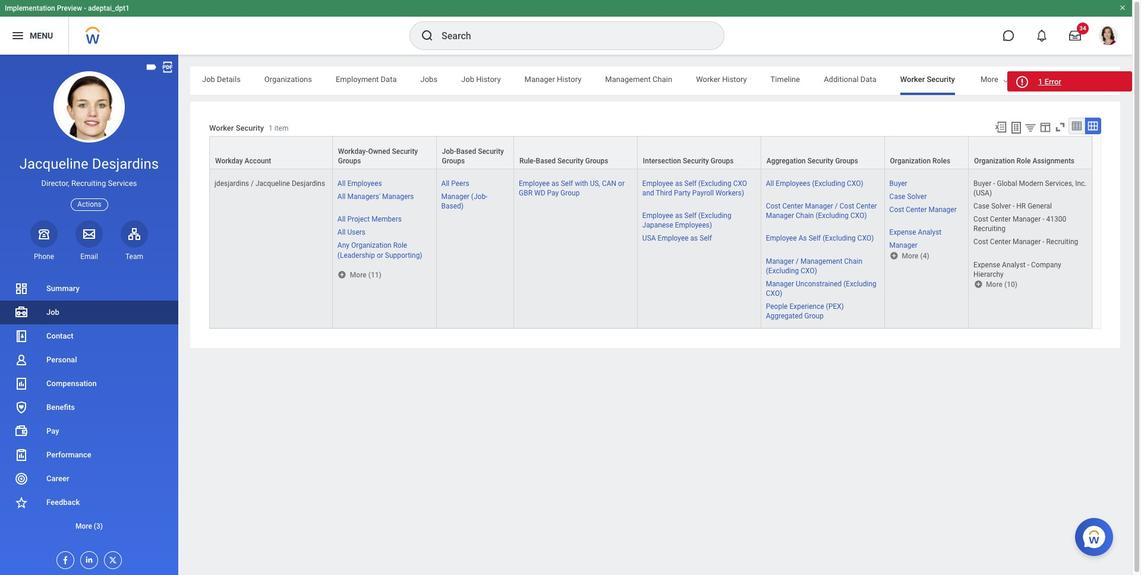 Task type: locate. For each thing, give the bounding box(es) containing it.
0 horizontal spatial group
[[561, 189, 580, 197]]

1 buyer from the left
[[890, 180, 907, 188]]

1 horizontal spatial solver
[[991, 202, 1011, 211]]

group inside people experience (pex) aggregated group
[[805, 312, 824, 320]]

1 horizontal spatial /
[[796, 257, 799, 265]]

1 horizontal spatial expense
[[974, 261, 1000, 269]]

34
[[1080, 25, 1086, 32]]

employee up wd
[[519, 180, 550, 188]]

more (3) button
[[0, 515, 178, 538]]

personal image
[[14, 353, 29, 367]]

items selected list containing buyer
[[890, 177, 964, 251]]

cost center manager - 41300 recruiting element
[[974, 213, 1066, 233]]

/ for management
[[796, 257, 799, 265]]

1 horizontal spatial case
[[974, 202, 990, 211]]

2 groups from the left
[[442, 157, 465, 165]]

jacqueline desjardins
[[19, 156, 159, 172]]

more inside "dropdown button"
[[986, 280, 1003, 289]]

34 button
[[1062, 23, 1089, 49]]

inbox large image
[[1069, 30, 1081, 42]]

self inside the 'employee as self (excluding japanese employees)'
[[684, 212, 697, 220]]

solver
[[907, 193, 927, 201], [991, 202, 1011, 211]]

cost inside cost center manager - 41300 recruiting
[[974, 215, 988, 224]]

groups inside job-based security groups
[[442, 157, 465, 165]]

(job-
[[471, 193, 488, 201]]

organization
[[890, 157, 931, 165], [974, 157, 1015, 165], [351, 242, 392, 250]]

job left "details"
[[202, 75, 215, 84]]

1 items selected list from the left
[[338, 177, 431, 270]]

more (3) button
[[0, 519, 178, 534]]

based for job-
[[456, 147, 476, 156]]

/ inside manager / management chain (excluding cxo)
[[796, 257, 799, 265]]

self inside employee as self (excluding cxo) link
[[809, 234, 821, 243]]

performance
[[46, 451, 91, 459]]

employee as self (excluding japanese employees) link
[[642, 209, 732, 230]]

1 horizontal spatial organization
[[890, 157, 931, 165]]

cost down aggregation
[[766, 202, 781, 211]]

all up any
[[338, 228, 346, 237]]

inc.
[[1075, 180, 1087, 188]]

expense
[[890, 228, 916, 237], [974, 261, 1000, 269]]

organization inside "popup button"
[[890, 157, 931, 165]]

1 history from the left
[[476, 75, 501, 84]]

1 data from the left
[[381, 75, 397, 84]]

phone image
[[36, 227, 52, 241]]

3 items selected list from the left
[[642, 177, 756, 243]]

0 vertical spatial jacqueline
[[19, 156, 88, 172]]

row containing jdesjardins / jacqueline desjardins
[[209, 169, 1092, 329]]

all managers' managers link
[[338, 190, 414, 201]]

2 buyer from the left
[[974, 180, 992, 188]]

- right preview
[[84, 4, 86, 12]]

cxo) up people
[[766, 289, 782, 298]]

2 vertical spatial recruiting
[[1046, 238, 1078, 246]]

0 horizontal spatial analyst
[[918, 228, 942, 237]]

pay
[[547, 189, 559, 197], [46, 427, 59, 436]]

6 items selected list from the left
[[974, 177, 1087, 279]]

1 vertical spatial based
[[536, 157, 556, 165]]

as
[[799, 234, 807, 243]]

row for jacqueline desjardins
[[209, 136, 1092, 170]]

usa employee as self link
[[642, 232, 712, 243]]

1 vertical spatial desjardins
[[292, 180, 325, 188]]

chain left worker history
[[653, 75, 672, 84]]

2 horizontal spatial /
[[835, 202, 838, 211]]

assignments
[[1033, 157, 1075, 165]]

0 vertical spatial pay
[[547, 189, 559, 197]]

members
[[372, 215, 402, 224]]

/ inside cost center manager / cost center manager chain (excluding cxo)
[[835, 202, 838, 211]]

0 vertical spatial expense
[[890, 228, 916, 237]]

data for employment data
[[381, 75, 397, 84]]

summary
[[46, 284, 79, 293]]

more left exclamation image
[[981, 75, 999, 84]]

select to filter grid data image
[[1024, 121, 1037, 134]]

more (4) button
[[890, 251, 931, 261]]

self up the party
[[684, 180, 697, 188]]

items selected list
[[338, 177, 431, 270], [441, 177, 509, 211], [642, 177, 756, 243], [766, 177, 879, 321], [890, 177, 964, 251], [974, 177, 1087, 279]]

1 vertical spatial solver
[[991, 202, 1011, 211]]

groups down the workday-
[[338, 157, 361, 165]]

1 horizontal spatial 1
[[1038, 77, 1043, 86]]

expense analyst - company hierarchy element
[[974, 258, 1061, 279]]

0 horizontal spatial solver
[[907, 193, 927, 201]]

0 horizontal spatial buyer
[[890, 180, 907, 188]]

2 row from the top
[[209, 169, 1092, 329]]

groups inside workday-owned security groups
[[338, 157, 361, 165]]

items selected list containing buyer - global modern services, inc. (usa)
[[974, 177, 1087, 279]]

1 horizontal spatial job
[[202, 75, 215, 84]]

1 horizontal spatial desjardins
[[292, 180, 325, 188]]

0 vertical spatial solver
[[907, 193, 927, 201]]

/ right jdesjardins
[[251, 180, 254, 188]]

row containing workday-owned security groups
[[209, 136, 1092, 170]]

1 left the item at the top
[[269, 124, 273, 133]]

manager link
[[890, 239, 918, 250]]

solver inside the case solver link
[[907, 193, 927, 201]]

worker security 1 item
[[209, 124, 289, 133]]

all for all employees (excluding cxo)
[[766, 180, 774, 188]]

job inside list
[[46, 308, 59, 317]]

organization up global
[[974, 157, 1015, 165]]

job-based security groups column header
[[437, 136, 514, 170]]

security right job-
[[478, 147, 504, 156]]

solver inside case solver - hr general element
[[991, 202, 1011, 211]]

0 horizontal spatial chain
[[653, 75, 672, 84]]

more down 'hierarchy'
[[986, 280, 1003, 289]]

0 horizontal spatial jacqueline
[[19, 156, 88, 172]]

self right as
[[809, 234, 821, 243]]

(excluding up the (pex)
[[844, 280, 877, 288]]

center inside cost center manager - recruiting element
[[990, 238, 1011, 246]]

chain inside cost center manager / cost center manager chain (excluding cxo)
[[796, 212, 814, 220]]

manager history
[[525, 75, 581, 84]]

2 vertical spatial /
[[796, 257, 799, 265]]

group down experience
[[805, 312, 824, 320]]

1 vertical spatial management
[[801, 257, 843, 265]]

/ down as
[[796, 257, 799, 265]]

self down 'employees)'
[[700, 234, 712, 243]]

0 horizontal spatial role
[[393, 242, 407, 250]]

contact link
[[0, 325, 178, 348]]

role inside popup button
[[1017, 157, 1031, 165]]

facebook image
[[57, 552, 70, 565]]

desjardins up services
[[92, 156, 159, 172]]

1 horizontal spatial management
[[801, 257, 843, 265]]

0 horizontal spatial organization
[[351, 242, 392, 250]]

worker history
[[696, 75, 747, 84]]

0 vertical spatial role
[[1017, 157, 1031, 165]]

jobs
[[421, 75, 438, 84]]

cxo) left manager link
[[858, 234, 874, 243]]

employees down aggregation
[[776, 180, 810, 188]]

job
[[202, 75, 215, 84], [461, 75, 474, 84], [46, 308, 59, 317]]

compensation
[[46, 379, 97, 388]]

1 groups from the left
[[338, 157, 361, 165]]

2 horizontal spatial job
[[461, 75, 474, 84]]

analyst inside expense analyst - company hierarchy
[[1002, 261, 1026, 269]]

worker
[[696, 75, 720, 84], [900, 75, 925, 84], [209, 124, 234, 133]]

1 vertical spatial recruiting
[[974, 225, 1006, 233]]

pay right wd
[[547, 189, 559, 197]]

security right owned
[[392, 147, 418, 156]]

solver for case solver - hr general
[[991, 202, 1011, 211]]

1 horizontal spatial buyer
[[974, 180, 992, 188]]

as inside employee as self (excluding cxo and third party payroll workers)
[[675, 180, 683, 188]]

self for can
[[561, 180, 573, 188]]

workday-owned security groups button
[[333, 137, 436, 169]]

more inside button
[[75, 522, 92, 531]]

employee up third
[[642, 180, 673, 188]]

employee inside "employee as self with us, can or gbr wd pay group"
[[519, 180, 550, 188]]

more down manager link
[[902, 252, 919, 260]]

3 groups from the left
[[585, 157, 608, 165]]

as up the party
[[675, 180, 683, 188]]

1 vertical spatial 1
[[269, 124, 273, 133]]

organization for organization role assignments
[[974, 157, 1015, 165]]

security left "contract"
[[927, 75, 955, 84]]

email jacqueline desjardins element
[[75, 252, 103, 261]]

arrangeme
[[1106, 75, 1141, 84]]

self left with
[[561, 180, 573, 188]]

all employees (excluding cxo)
[[766, 180, 863, 188]]

buyer up the case solver link at the right top of page
[[890, 180, 907, 188]]

managers'
[[347, 193, 380, 201]]

organization inside popup button
[[974, 157, 1015, 165]]

more for more (11)
[[350, 271, 367, 279]]

self inside employee as self (excluding cxo and third party payroll workers)
[[684, 180, 697, 188]]

1 vertical spatial role
[[393, 242, 407, 250]]

0 horizontal spatial data
[[381, 75, 397, 84]]

usa
[[642, 234, 656, 243]]

/
[[251, 180, 254, 188], [835, 202, 838, 211], [796, 257, 799, 265]]

employees up managers'
[[347, 180, 382, 188]]

security left the item at the top
[[236, 124, 264, 133]]

aggregation security groups button
[[761, 137, 884, 169]]

cost up 'hierarchy'
[[974, 238, 988, 246]]

all left managers'
[[338, 193, 346, 201]]

1 vertical spatial chain
[[796, 212, 814, 220]]

cxo) inside cost center manager / cost center manager chain (excluding cxo)
[[851, 212, 867, 220]]

0 horizontal spatial pay
[[46, 427, 59, 436]]

table image
[[1071, 120, 1083, 132]]

based up wd
[[536, 157, 556, 165]]

1 horizontal spatial group
[[805, 312, 824, 320]]

1 horizontal spatial based
[[536, 157, 556, 165]]

job for job history
[[461, 75, 474, 84]]

export to worksheets image
[[1009, 121, 1024, 135]]

2 horizontal spatial chain
[[844, 257, 862, 265]]

employment data
[[336, 75, 397, 84]]

solver up cost center manager link
[[907, 193, 927, 201]]

cxo) up unconstrained
[[801, 267, 817, 275]]

personal
[[46, 355, 77, 364]]

center for cost center manager - 41300 recruiting
[[990, 215, 1011, 224]]

as down rule-based security groups
[[552, 180, 559, 188]]

expense up manager link
[[890, 228, 916, 237]]

1 horizontal spatial pay
[[547, 189, 559, 197]]

cxo) up the cost center manager / cost center manager chain (excluding cxo) link
[[847, 180, 863, 188]]

toolbar
[[989, 118, 1101, 136]]

- up company
[[1043, 238, 1045, 246]]

expense inside expense analyst - company hierarchy
[[974, 261, 1000, 269]]

(11)
[[368, 271, 381, 279]]

email
[[80, 253, 98, 261]]

0 vertical spatial based
[[456, 147, 476, 156]]

0 vertical spatial chain
[[653, 75, 672, 84]]

additional
[[824, 75, 859, 84]]

0 horizontal spatial or
[[377, 251, 383, 259]]

people experience (pex) aggregated group
[[766, 303, 844, 320]]

0 horizontal spatial worker
[[209, 124, 234, 133]]

cost down (usa)
[[974, 215, 988, 224]]

-
[[84, 4, 86, 12], [993, 180, 995, 188], [1013, 202, 1015, 211], [1043, 215, 1045, 224], [1043, 238, 1045, 246], [1028, 261, 1029, 269]]

self for employees)
[[684, 212, 697, 220]]

0 vertical spatial 1
[[1038, 77, 1043, 86]]

0 vertical spatial analyst
[[918, 228, 942, 237]]

expense up 'hierarchy'
[[974, 261, 1000, 269]]

3 history from the left
[[722, 75, 747, 84]]

manager unconstrained (excluding cxo)
[[766, 280, 877, 298]]

manager inside manager / management chain (excluding cxo)
[[766, 257, 794, 265]]

1 row from the top
[[209, 136, 1092, 170]]

case down (usa)
[[974, 202, 990, 211]]

data
[[381, 75, 397, 84], [861, 75, 877, 84]]

contact image
[[14, 329, 29, 344]]

buyer inside buyer - global modern services, inc. (usa)
[[974, 180, 992, 188]]

1 horizontal spatial analyst
[[1002, 261, 1026, 269]]

or inside any organization role (leadership or supporting)
[[377, 251, 383, 259]]

cost center manager link
[[890, 203, 957, 214]]

employee inside the 'employee as self (excluding japanese employees)'
[[642, 212, 673, 220]]

pay down benefits
[[46, 427, 59, 436]]

1 vertical spatial group
[[805, 312, 824, 320]]

any organization role (leadership or supporting) link
[[338, 239, 422, 259]]

1 horizontal spatial employees
[[776, 180, 810, 188]]

0 vertical spatial /
[[251, 180, 254, 188]]

solver left hr
[[991, 202, 1011, 211]]

compensation image
[[14, 377, 29, 391]]

group down with
[[561, 189, 580, 197]]

2 vertical spatial chain
[[844, 257, 862, 265]]

based inside 'popup button'
[[536, 157, 556, 165]]

job-based security groups button
[[437, 137, 514, 169]]

jdesjardins
[[215, 180, 249, 188]]

cxo)
[[847, 180, 863, 188], [851, 212, 867, 220], [858, 234, 874, 243], [801, 267, 817, 275], [766, 289, 782, 298]]

search image
[[420, 29, 434, 43]]

job up contact at the left bottom of the page
[[46, 308, 59, 317]]

(excluding inside manager unconstrained (excluding cxo)
[[844, 280, 877, 288]]

history for worker history
[[722, 75, 747, 84]]

jdesjardins / jacqueline desjardins element
[[215, 177, 325, 188]]

general
[[1028, 202, 1052, 211]]

buyer for buyer link
[[890, 180, 907, 188]]

2 horizontal spatial worker
[[900, 75, 925, 84]]

jacqueline up director,
[[19, 156, 88, 172]]

all down aggregation
[[766, 180, 774, 188]]

manager / management chain (excluding cxo)
[[766, 257, 862, 275]]

job image
[[14, 306, 29, 320]]

/ down all employees (excluding cxo)
[[835, 202, 838, 211]]

0 horizontal spatial based
[[456, 147, 476, 156]]

0 horizontal spatial /
[[251, 180, 254, 188]]

0 horizontal spatial management
[[605, 75, 651, 84]]

fullscreen image
[[1054, 121, 1067, 134]]

recruiting down jacqueline desjardins
[[71, 179, 106, 188]]

analyst down cost center manager
[[918, 228, 942, 237]]

(excluding up the payroll
[[698, 180, 732, 188]]

(excluding up employee as self (excluding cxo) link on the right top of the page
[[816, 212, 849, 220]]

case
[[890, 193, 906, 201], [974, 202, 990, 211]]

0 horizontal spatial employees
[[347, 180, 382, 188]]

all for all peers
[[441, 180, 449, 188]]

1 left error
[[1038, 77, 1043, 86]]

buyer up (usa)
[[974, 180, 992, 188]]

cxo) inside all employees (excluding cxo) link
[[847, 180, 863, 188]]

recruiting down case solver - hr general
[[974, 225, 1006, 233]]

cxo) up employee as self (excluding cxo) link on the right top of the page
[[851, 212, 867, 220]]

organization up (leadership
[[351, 242, 392, 250]]

0 horizontal spatial desjardins
[[92, 156, 159, 172]]

1 vertical spatial analyst
[[1002, 261, 1026, 269]]

jacqueline down account
[[256, 180, 290, 188]]

more for more (4)
[[902, 252, 919, 260]]

chain inside manager / management chain (excluding cxo)
[[844, 257, 862, 265]]

career image
[[14, 472, 29, 486]]

chain down the "employee as self (excluding cxo)"
[[844, 257, 862, 265]]

1 vertical spatial case
[[974, 202, 990, 211]]

as inside the 'employee as self (excluding japanese employees)'
[[675, 212, 683, 220]]

recruiting inside cost center manager - 41300 recruiting
[[974, 225, 1006, 233]]

cost for cost center manager / cost center manager chain (excluding cxo)
[[766, 202, 781, 211]]

analyst up (10)
[[1002, 261, 1026, 269]]

security inside workday-owned security groups
[[392, 147, 418, 156]]

groups down job-
[[442, 157, 465, 165]]

1 employees from the left
[[347, 180, 382, 188]]

buyer
[[890, 180, 907, 188], [974, 180, 992, 188]]

organization inside any organization role (leadership or supporting)
[[351, 242, 392, 250]]

more left (11)
[[350, 271, 367, 279]]

cost down case solver
[[890, 206, 904, 214]]

more (11) button
[[338, 270, 383, 280]]

1 vertical spatial pay
[[46, 427, 59, 436]]

job right jobs
[[461, 75, 474, 84]]

center for cost center manager
[[906, 206, 927, 214]]

based inside job-based security groups
[[456, 147, 476, 156]]

(excluding up 'employees)'
[[698, 212, 732, 220]]

manager inside manager (job- based)
[[441, 193, 469, 201]]

2 employees from the left
[[776, 180, 810, 188]]

role inside any organization role (leadership or supporting)
[[393, 242, 407, 250]]

2 items selected list from the left
[[441, 177, 509, 211]]

1 horizontal spatial recruiting
[[974, 225, 1006, 233]]

all down the workday-
[[338, 180, 346, 188]]

- inside expense analyst - company hierarchy
[[1028, 261, 1029, 269]]

chain up as
[[796, 212, 814, 220]]

hr
[[1017, 202, 1026, 211]]

organization roles button
[[885, 137, 968, 169]]

(excluding inside manager / management chain (excluding cxo)
[[766, 267, 799, 275]]

groups up the us,
[[585, 157, 608, 165]]

1 vertical spatial jacqueline
[[256, 180, 290, 188]]

4 items selected list from the left
[[766, 177, 879, 321]]

managers
[[382, 193, 414, 201]]

profile logan mcneil image
[[1099, 26, 1118, 48]]

4 history from the left
[[1010, 75, 1035, 84]]

data right the "employment" on the top of page
[[381, 75, 397, 84]]

all
[[338, 180, 346, 188], [441, 180, 449, 188], [766, 180, 774, 188], [338, 193, 346, 201], [338, 215, 346, 224], [338, 228, 346, 237]]

manager / management chain (excluding cxo) link
[[766, 255, 862, 275]]

more left (3)
[[75, 522, 92, 531]]

or right can
[[618, 180, 625, 188]]

implementation
[[5, 4, 55, 12]]

or up (11)
[[377, 251, 383, 259]]

all employees (excluding cxo) link
[[766, 177, 863, 188]]

tag image
[[145, 61, 158, 74]]

role up supporting)
[[393, 242, 407, 250]]

error
[[1045, 77, 1061, 86]]

1 horizontal spatial role
[[1017, 157, 1031, 165]]

1 horizontal spatial or
[[618, 180, 625, 188]]

expense for expense analyst
[[890, 228, 916, 237]]

row
[[209, 136, 1092, 170], [209, 169, 1092, 329]]

buyer for buyer - global modern services, inc. (usa)
[[974, 180, 992, 188]]

self up 'employees)'
[[684, 212, 697, 220]]

1 vertical spatial expense
[[974, 261, 1000, 269]]

project
[[347, 215, 370, 224]]

pay inside navigation pane region
[[46, 427, 59, 436]]

self inside "employee as self with us, can or gbr wd pay group"
[[561, 180, 573, 188]]

career link
[[0, 467, 178, 491]]

employee down japanese
[[658, 234, 689, 243]]

0 horizontal spatial 1
[[269, 124, 273, 133]]

as down 'employees)'
[[690, 234, 698, 243]]

center for cost center manager - recruiting
[[990, 238, 1011, 246]]

- left global
[[993, 180, 995, 188]]

organization up buyer link
[[890, 157, 931, 165]]

performance image
[[14, 448, 29, 462]]

security up with
[[558, 157, 584, 165]]

2 data from the left
[[861, 75, 877, 84]]

tab list
[[190, 67, 1141, 95]]

2 history from the left
[[557, 75, 581, 84]]

1 horizontal spatial chain
[[796, 212, 814, 220]]

more for more (3)
[[75, 522, 92, 531]]

- left 41300
[[1043, 215, 1045, 224]]

groups up cxo
[[711, 157, 734, 165]]

0 vertical spatial or
[[618, 180, 625, 188]]

employees
[[347, 180, 382, 188], [776, 180, 810, 188]]

Search Workday  search field
[[442, 23, 700, 49]]

center inside cost center manager link
[[906, 206, 927, 214]]

1 inside worker security 1 item
[[269, 124, 273, 133]]

all inside 'link'
[[338, 215, 346, 224]]

0 vertical spatial case
[[890, 193, 906, 201]]

0 vertical spatial management
[[605, 75, 651, 84]]

expand table image
[[1087, 120, 1099, 132]]

1 horizontal spatial jacqueline
[[256, 180, 290, 188]]

2 horizontal spatial organization
[[974, 157, 1015, 165]]

5 items selected list from the left
[[890, 177, 964, 251]]

list
[[0, 277, 178, 538]]

owned
[[368, 147, 390, 156]]

1 vertical spatial /
[[835, 202, 838, 211]]

view team image
[[127, 227, 141, 241]]

cost down all employees (excluding cxo)
[[840, 202, 854, 211]]

role up modern
[[1017, 157, 1031, 165]]

1 vertical spatial or
[[377, 251, 383, 259]]

all employees
[[338, 180, 382, 188]]

groups inside 'popup button'
[[585, 157, 608, 165]]

data right additional
[[861, 75, 877, 84]]

tab list containing job details
[[190, 67, 1141, 95]]

center inside cost center manager - 41300 recruiting
[[990, 215, 1011, 224]]

all up all users link
[[338, 215, 346, 224]]

groups up all employees (excluding cxo) link
[[835, 157, 858, 165]]

0 vertical spatial group
[[561, 189, 580, 197]]

employee as self (excluding cxo) link
[[766, 232, 874, 243]]

employee up japanese
[[642, 212, 673, 220]]

benefits link
[[0, 396, 178, 420]]

as for and
[[675, 180, 683, 188]]

based
[[456, 147, 476, 156], [536, 157, 556, 165]]

0 vertical spatial recruiting
[[71, 179, 106, 188]]

0 horizontal spatial job
[[46, 308, 59, 317]]

employment
[[336, 75, 379, 84]]

recruiting inside navigation pane region
[[71, 179, 106, 188]]

1 horizontal spatial data
[[861, 75, 877, 84]]

0 horizontal spatial case
[[890, 193, 906, 201]]

case down buyer link
[[890, 193, 906, 201]]

as inside "employee as self with us, can or gbr wd pay group"
[[552, 180, 559, 188]]

employee as self (excluding cxo)
[[766, 234, 874, 243]]

0 horizontal spatial expense
[[890, 228, 916, 237]]

4 groups from the left
[[711, 157, 734, 165]]

employee inside employee as self (excluding cxo and third party payroll workers)
[[642, 180, 673, 188]]

history
[[476, 75, 501, 84], [557, 75, 581, 84], [722, 75, 747, 84], [1010, 75, 1035, 84]]

users
[[347, 228, 366, 237]]

(excluding up people
[[766, 267, 799, 275]]

1 horizontal spatial worker
[[696, 75, 720, 84]]

desjardins down workday account popup button
[[292, 180, 325, 188]]

all users
[[338, 228, 366, 237]]

implementation preview -   adeptai_dpt1
[[5, 4, 129, 12]]

0 vertical spatial desjardins
[[92, 156, 159, 172]]

usa employee as self
[[642, 234, 712, 243]]

0 horizontal spatial recruiting
[[71, 179, 106, 188]]

more for more
[[981, 75, 999, 84]]

- left company
[[1028, 261, 1029, 269]]



Task type: describe. For each thing, give the bounding box(es) containing it.
more (4)
[[902, 252, 929, 260]]

cost for cost center manager - 41300 recruiting
[[974, 215, 988, 224]]

manager inside manager unconstrained (excluding cxo)
[[766, 280, 794, 288]]

center for cost center manager / cost center manager chain (excluding cxo)
[[782, 202, 803, 211]]

job details
[[202, 75, 241, 84]]

organization for organization roles
[[890, 157, 931, 165]]

manager unconstrained (excluding cxo) link
[[766, 277, 877, 298]]

job link
[[0, 301, 178, 325]]

/ for jacqueline
[[251, 180, 254, 188]]

worker for worker security
[[900, 75, 925, 84]]

workday account
[[215, 157, 271, 165]]

job history
[[461, 75, 501, 84]]

x image
[[105, 552, 118, 565]]

and
[[642, 189, 654, 197]]

items selected list containing all employees (excluding cxo)
[[766, 177, 879, 321]]

items selected list containing employee as self (excluding cxo and third party payroll workers)
[[642, 177, 756, 243]]

worker for worker history
[[696, 75, 720, 84]]

2 horizontal spatial recruiting
[[1046, 238, 1078, 246]]

global
[[997, 180, 1017, 188]]

history for job history
[[476, 75, 501, 84]]

contract history
[[979, 75, 1035, 84]]

work
[[1087, 75, 1104, 84]]

items selected list containing all peers
[[441, 177, 509, 211]]

menu banner
[[0, 0, 1132, 55]]

as for employees)
[[675, 212, 683, 220]]

team jacqueline desjardins element
[[121, 252, 148, 261]]

security up all employees (excluding cxo) link
[[808, 157, 834, 165]]

feedback
[[46, 498, 80, 507]]

export to excel image
[[994, 121, 1007, 134]]

job for job details
[[202, 75, 215, 84]]

all for all managers' managers
[[338, 193, 346, 201]]

(3)
[[94, 522, 103, 531]]

employees for managers'
[[347, 180, 382, 188]]

expense analyst - company hierarchy
[[974, 261, 1061, 279]]

buyer link
[[890, 177, 907, 188]]

case for case solver - hr general
[[974, 202, 990, 211]]

desjardins inside navigation pane region
[[92, 156, 159, 172]]

desjardins inside jdesjardins / jacqueline desjardins element
[[292, 180, 325, 188]]

any
[[338, 242, 349, 250]]

items selected list containing all employees
[[338, 177, 431, 270]]

navigation pane region
[[0, 55, 178, 575]]

1 inside button
[[1038, 77, 1043, 86]]

(pex)
[[826, 303, 844, 311]]

self inside usa employee as self 'link'
[[700, 234, 712, 243]]

pay image
[[14, 424, 29, 439]]

security up employee as self (excluding cxo and third party payroll workers) link
[[683, 157, 709, 165]]

services
[[108, 179, 137, 188]]

cxo) inside manager unconstrained (excluding cxo)
[[766, 289, 782, 298]]

contact
[[46, 332, 73, 341]]

5 groups from the left
[[835, 157, 858, 165]]

- inside cost center manager - 41300 recruiting
[[1043, 215, 1045, 224]]

organizations
[[264, 75, 312, 84]]

workday account button
[[210, 137, 332, 169]]

supporting)
[[385, 251, 422, 259]]

phone jacqueline desjardins element
[[30, 252, 58, 261]]

unconstrained
[[796, 280, 842, 288]]

employee for employees)
[[642, 212, 673, 220]]

cost for cost center manager
[[890, 206, 904, 214]]

history for contract history
[[1010, 75, 1035, 84]]

all for all employees
[[338, 180, 346, 188]]

all peers link
[[441, 177, 469, 188]]

contract
[[979, 75, 1008, 84]]

more (10) button
[[974, 279, 1019, 289]]

organization role assignments
[[974, 157, 1075, 165]]

data for additional data
[[861, 75, 877, 84]]

employees for center
[[776, 180, 810, 188]]

more for more (10)
[[986, 280, 1003, 289]]

feedback image
[[14, 496, 29, 510]]

case solver - hr general
[[974, 202, 1052, 211]]

actions button
[[71, 198, 108, 211]]

analyst for expense analyst
[[918, 228, 942, 237]]

job-
[[442, 147, 456, 156]]

team
[[125, 253, 143, 261]]

management inside manager / management chain (excluding cxo)
[[801, 257, 843, 265]]

(excluding down cost center manager / cost center manager chain (excluding cxo)
[[823, 234, 856, 243]]

list containing summary
[[0, 277, 178, 538]]

buyer - global modern services, inc. (usa) element
[[974, 177, 1087, 197]]

menu button
[[0, 17, 69, 55]]

career
[[46, 474, 69, 483]]

summary link
[[0, 277, 178, 301]]

view printable version (pdf) image
[[161, 61, 174, 74]]

security inside 'popup button'
[[558, 157, 584, 165]]

employee as self (excluding cxo and third party payroll workers) link
[[642, 177, 747, 197]]

1 error
[[1038, 77, 1061, 86]]

workday-
[[338, 147, 368, 156]]

director,
[[41, 179, 69, 188]]

expense for expense analyst - company hierarchy
[[974, 261, 1000, 269]]

workers)
[[716, 189, 744, 197]]

cost center manager - recruiting
[[974, 238, 1078, 246]]

employee as self (excluding japanese employees)
[[642, 212, 732, 230]]

all for all project members
[[338, 215, 346, 224]]

summary image
[[14, 282, 29, 296]]

employee as self with us, can or gbr wd pay group link
[[519, 177, 625, 197]]

rule-based security groups
[[519, 157, 608, 165]]

more (10)
[[986, 280, 1018, 289]]

workday
[[215, 157, 243, 165]]

case solver - hr general element
[[974, 200, 1052, 211]]

cxo) inside manager / management chain (excluding cxo)
[[801, 267, 817, 275]]

- left hr
[[1013, 202, 1015, 211]]

actions
[[77, 200, 102, 208]]

cost center manager
[[890, 206, 957, 214]]

(10)
[[1004, 280, 1018, 289]]

all project members link
[[338, 213, 402, 224]]

jacqueline inside navigation pane region
[[19, 156, 88, 172]]

flexible work arrangeme
[[1059, 75, 1141, 84]]

gbr
[[519, 189, 533, 197]]

security inside job-based security groups
[[478, 147, 504, 156]]

based for rule-
[[536, 157, 556, 165]]

rule-
[[519, 157, 536, 165]]

notifications large image
[[1036, 30, 1048, 42]]

as for can
[[552, 180, 559, 188]]

linkedin image
[[81, 552, 94, 565]]

team link
[[121, 220, 148, 261]]

employee for and
[[642, 180, 673, 188]]

can
[[602, 180, 616, 188]]

director, recruiting services
[[41, 179, 137, 188]]

people
[[766, 303, 788, 311]]

employee left as
[[766, 234, 797, 243]]

cost center manager - recruiting element
[[974, 236, 1078, 246]]

cost for cost center manager - recruiting
[[974, 238, 988, 246]]

japanese
[[642, 221, 673, 230]]

manager (job- based) link
[[441, 190, 488, 211]]

expense analyst
[[890, 228, 942, 237]]

justify image
[[11, 29, 25, 43]]

jdesjardins / jacqueline desjardins
[[215, 180, 325, 188]]

pay inside "employee as self with us, can or gbr wd pay group"
[[547, 189, 559, 197]]

or inside "employee as self with us, can or gbr wd pay group"
[[618, 180, 625, 188]]

(excluding inside cost center manager / cost center manager chain (excluding cxo)
[[816, 212, 849, 220]]

payroll
[[692, 189, 714, 197]]

all managers' managers
[[338, 193, 414, 201]]

cxo) inside employee as self (excluding cxo) link
[[858, 234, 874, 243]]

- inside buyer - global modern services, inc. (usa)
[[993, 180, 995, 188]]

aggregated
[[766, 312, 803, 320]]

adeptai_dpt1
[[88, 4, 129, 12]]

analyst for expense analyst - company hierarchy
[[1002, 261, 1026, 269]]

intersection
[[643, 157, 681, 165]]

exclamation image
[[1017, 78, 1026, 87]]

history for manager history
[[557, 75, 581, 84]]

benefits image
[[14, 401, 29, 415]]

(excluding up the cost center manager / cost center manager chain (excluding cxo) link
[[812, 180, 845, 188]]

as inside 'link'
[[690, 234, 698, 243]]

groups for workday-owned security groups
[[338, 157, 361, 165]]

third
[[656, 189, 672, 197]]

manager (job- based)
[[441, 193, 488, 211]]

(excluding inside the 'employee as self (excluding japanese employees)'
[[698, 212, 732, 220]]

pay link
[[0, 420, 178, 443]]

case for case solver
[[890, 193, 906, 201]]

employee for can
[[519, 180, 550, 188]]

click to view/edit grid preferences image
[[1039, 121, 1052, 134]]

manager inside cost center manager - 41300 recruiting
[[1013, 215, 1041, 224]]

self for and
[[684, 180, 697, 188]]

(excluding inside employee as self (excluding cxo and third party payroll workers)
[[698, 180, 732, 188]]

solver for case solver
[[907, 193, 927, 201]]

all for all users
[[338, 228, 346, 237]]

close environment banner image
[[1119, 4, 1126, 11]]

employee as self (excluding cxo and third party payroll workers)
[[642, 180, 747, 197]]

timeline
[[771, 75, 800, 84]]

employee inside 'link'
[[658, 234, 689, 243]]

expense analyst link
[[890, 226, 942, 237]]

row for employment data
[[209, 169, 1092, 329]]

all peers
[[441, 180, 469, 188]]

groups for job-based security groups
[[442, 157, 465, 165]]

personal link
[[0, 348, 178, 372]]

group inside "employee as self with us, can or gbr wd pay group"
[[561, 189, 580, 197]]

groups for rule-based security groups
[[585, 157, 608, 165]]

workday-owned security groups
[[338, 147, 418, 165]]

details
[[217, 75, 241, 84]]

item
[[274, 124, 289, 133]]

roles
[[933, 157, 950, 165]]

modern
[[1019, 180, 1044, 188]]

mail image
[[82, 227, 96, 241]]

- inside menu banner
[[84, 4, 86, 12]]



Task type: vqa. For each thing, say whether or not it's contained in the screenshot.
All
yes



